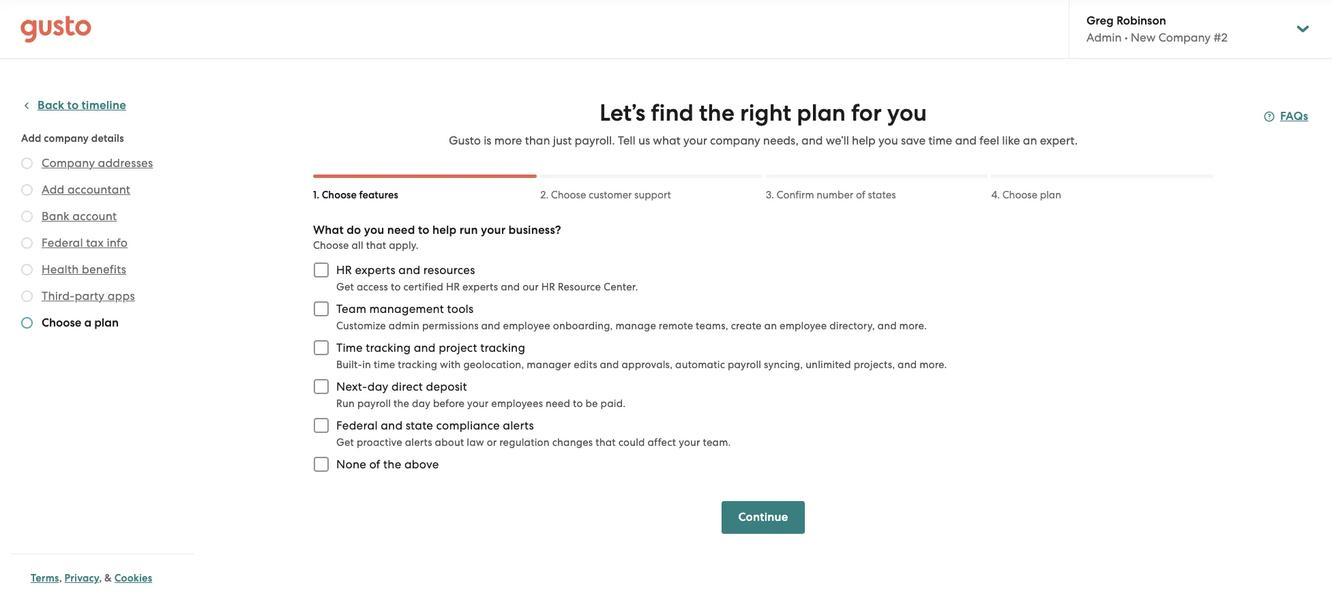 Task type: locate. For each thing, give the bounding box(es) containing it.
experts up access
[[355, 263, 396, 277]]

federal down the run
[[336, 419, 378, 432]]

tracking down time tracking and project tracking
[[398, 359, 437, 371]]

0 vertical spatial more.
[[900, 320, 927, 332]]

resource
[[558, 281, 601, 293]]

to
[[67, 98, 79, 113], [418, 223, 430, 237], [391, 281, 401, 293], [573, 398, 583, 410]]

check image left federal tax info
[[21, 237, 33, 249]]

1 horizontal spatial of
[[856, 189, 866, 201]]

projects,
[[854, 359, 895, 371]]

payroll down create
[[728, 359, 761, 371]]

2 vertical spatial plan
[[94, 316, 119, 330]]

2 vertical spatial you
[[364, 223, 384, 237]]

1 horizontal spatial need
[[546, 398, 570, 410]]

company down add company details
[[42, 156, 95, 170]]

check image left 'add accountant'
[[21, 184, 33, 196]]

0 vertical spatial federal
[[42, 236, 83, 250]]

of left states
[[856, 189, 866, 201]]

your inside what do you need to help run your business? choose all that apply.
[[481, 223, 506, 237]]

0 vertical spatial plan
[[797, 99, 846, 127]]

above
[[404, 458, 439, 471]]

0 horizontal spatial of
[[369, 458, 380, 471]]

0 horizontal spatial hr
[[336, 263, 352, 277]]

is
[[484, 134, 492, 147]]

1 horizontal spatial federal
[[336, 419, 378, 432]]

1 vertical spatial add
[[42, 183, 64, 196]]

1 horizontal spatial day
[[412, 398, 431, 410]]

0 horizontal spatial company
[[42, 156, 95, 170]]

choose left customer
[[551, 189, 586, 201]]

3 check image from the top
[[21, 211, 33, 222]]

4 check image from the top
[[21, 237, 33, 249]]

get proactive alerts about law or regulation changes that could affect your team.
[[336, 437, 731, 449]]

payroll
[[728, 359, 761, 371], [357, 398, 391, 410]]

and
[[802, 134, 823, 147], [955, 134, 977, 147], [399, 263, 420, 277], [501, 281, 520, 293], [481, 320, 501, 332], [878, 320, 897, 332], [414, 341, 436, 355], [600, 359, 619, 371], [898, 359, 917, 371], [381, 419, 403, 432]]

create
[[731, 320, 762, 332]]

an inside "let's find the right plan for you gusto is more than just payroll. tell us what your company needs, and we'll help you save time and feel like an expert."
[[1023, 134, 1037, 147]]

1 check image from the top
[[21, 158, 33, 169]]

continue button
[[722, 501, 805, 534]]

1 vertical spatial alerts
[[405, 437, 432, 449]]

employee down the our
[[503, 320, 550, 332]]

faqs button
[[1264, 108, 1309, 125]]

0 horizontal spatial employee
[[503, 320, 550, 332]]

terms
[[31, 572, 59, 585]]

0 horizontal spatial plan
[[94, 316, 119, 330]]

1 employee from the left
[[503, 320, 550, 332]]

0 horizontal spatial day
[[368, 380, 389, 394]]

2 vertical spatial the
[[383, 458, 401, 471]]

direct
[[392, 380, 423, 394]]

health benefits button
[[42, 261, 126, 278]]

gusto
[[449, 134, 481, 147]]

company inside "greg robinson admin • new company #2"
[[1159, 31, 1211, 44]]

hr
[[336, 263, 352, 277], [446, 281, 460, 293], [541, 281, 555, 293]]

day up state
[[412, 398, 431, 410]]

of down proactive
[[369, 458, 380, 471]]

1 vertical spatial of
[[369, 458, 380, 471]]

0 vertical spatial time
[[929, 134, 952, 147]]

1 horizontal spatial ,
[[99, 572, 102, 585]]

company down 'back to timeline' button
[[44, 132, 89, 145]]

0 vertical spatial need
[[387, 223, 415, 237]]

our
[[523, 281, 539, 293]]

1 vertical spatial plan
[[1040, 189, 1062, 201]]

run
[[336, 398, 355, 410]]

details
[[91, 132, 124, 145]]

check image
[[21, 158, 33, 169], [21, 184, 33, 196], [21, 211, 33, 222], [21, 237, 33, 249], [21, 264, 33, 276], [21, 291, 33, 302]]

party
[[75, 289, 105, 303]]

day down the in
[[368, 380, 389, 394]]

the down the next-day direct deposit
[[394, 398, 409, 410]]

confirm number of states
[[777, 189, 896, 201]]

get up team
[[336, 281, 354, 293]]

1 vertical spatial the
[[394, 398, 409, 410]]

hr right the our
[[541, 281, 555, 293]]

0 horizontal spatial ,
[[59, 572, 62, 585]]

you left "save"
[[879, 134, 898, 147]]

experts
[[355, 263, 396, 277], [463, 281, 498, 293]]

in
[[362, 359, 371, 371]]

1 horizontal spatial add
[[42, 183, 64, 196]]

1 vertical spatial help
[[432, 223, 457, 237]]

2 check image from the top
[[21, 184, 33, 196]]

1 horizontal spatial company
[[1159, 31, 1211, 44]]

5 check image from the top
[[21, 264, 33, 276]]

deposit
[[426, 380, 467, 394]]

to left be at the left of the page
[[573, 398, 583, 410]]

choose for choose plan
[[1003, 189, 1038, 201]]

0 horizontal spatial experts
[[355, 263, 396, 277]]

built-in time tracking with geolocation, manager edits and approvals, automatic payroll syncing, unlimited projects, and more.
[[336, 359, 947, 371]]

need up apply.
[[387, 223, 415, 237]]

alerts down state
[[405, 437, 432, 449]]

what do you need to help run your business? choose all that apply.
[[313, 223, 561, 252]]

None of the above checkbox
[[306, 450, 336, 480]]

team.
[[703, 437, 731, 449]]

0 vertical spatial that
[[366, 239, 386, 252]]

more. right "directory,"
[[900, 320, 927, 332]]

to inside button
[[67, 98, 79, 113]]

company addresses button
[[42, 155, 153, 171]]

check image left health
[[21, 264, 33, 276]]

approvals,
[[622, 359, 673, 371]]

0 horizontal spatial add
[[21, 132, 41, 145]]

check image down add company details
[[21, 158, 33, 169]]

6 check image from the top
[[21, 291, 33, 302]]

, left '&' at the left bottom of page
[[99, 572, 102, 585]]

federal for federal tax info
[[42, 236, 83, 250]]

admin
[[1087, 31, 1122, 44]]

0 horizontal spatial time
[[374, 359, 395, 371]]

choose customer support
[[551, 189, 671, 201]]

center.
[[604, 281, 638, 293]]

choose for choose customer support
[[551, 189, 586, 201]]

to up apply.
[[418, 223, 430, 237]]

0 horizontal spatial alerts
[[405, 437, 432, 449]]

federal inside button
[[42, 236, 83, 250]]

and left we'll
[[802, 134, 823, 147]]

health
[[42, 263, 79, 276]]

the
[[699, 99, 735, 127], [394, 398, 409, 410], [383, 458, 401, 471]]

privacy link
[[65, 572, 99, 585]]

0 vertical spatial add
[[21, 132, 41, 145]]

alerts up regulation
[[503, 419, 534, 432]]

just
[[553, 134, 572, 147]]

•
[[1125, 31, 1128, 44]]

timeline
[[82, 98, 126, 113]]

1 vertical spatial an
[[764, 320, 777, 332]]

0 vertical spatial day
[[368, 380, 389, 394]]

0 horizontal spatial an
[[764, 320, 777, 332]]

1 vertical spatial that
[[596, 437, 616, 449]]

project
[[439, 341, 477, 355]]

home image
[[20, 15, 91, 43]]

needs,
[[763, 134, 799, 147]]

time
[[929, 134, 952, 147], [374, 359, 395, 371]]

could
[[618, 437, 645, 449]]

with
[[440, 359, 461, 371]]

an right create
[[764, 320, 777, 332]]

to right back
[[67, 98, 79, 113]]

payroll down next-
[[357, 398, 391, 410]]

company
[[44, 132, 89, 145], [710, 134, 760, 147]]

and left the our
[[501, 281, 520, 293]]

0 vertical spatial help
[[852, 134, 876, 147]]

1 vertical spatial you
[[879, 134, 898, 147]]

add up bank
[[42, 183, 64, 196]]

add for add accountant
[[42, 183, 64, 196]]

affect
[[648, 437, 676, 449]]

that right all
[[366, 239, 386, 252]]

time right the in
[[374, 359, 395, 371]]

time right "save"
[[929, 134, 952, 147]]

and left feel
[[955, 134, 977, 147]]

customize
[[336, 320, 386, 332]]

that left the "could" at the left of the page
[[596, 437, 616, 449]]

1 horizontal spatial alerts
[[503, 419, 534, 432]]

plan up we'll
[[797, 99, 846, 127]]

third-
[[42, 289, 75, 303]]

choose down like
[[1003, 189, 1038, 201]]

the for find
[[699, 99, 735, 127]]

law
[[467, 437, 484, 449]]

payroll.
[[575, 134, 615, 147]]

hr down resources
[[446, 281, 460, 293]]

day
[[368, 380, 389, 394], [412, 398, 431, 410]]

0 horizontal spatial that
[[366, 239, 386, 252]]

onboarding,
[[553, 320, 613, 332]]

permissions
[[422, 320, 479, 332]]

your right "what"
[[684, 134, 707, 147]]

check image left bank
[[21, 211, 33, 222]]

choose down what at top
[[313, 239, 349, 252]]

add down back
[[21, 132, 41, 145]]

employee up syncing,
[[780, 320, 827, 332]]

plan right a
[[94, 316, 119, 330]]

1 get from the top
[[336, 281, 354, 293]]

add inside "button"
[[42, 183, 64, 196]]

1 horizontal spatial company
[[710, 134, 760, 147]]

0 horizontal spatial need
[[387, 223, 415, 237]]

accountant
[[67, 183, 130, 196]]

and down admin
[[414, 341, 436, 355]]

0 horizontal spatial federal
[[42, 236, 83, 250]]

1 vertical spatial need
[[546, 398, 570, 410]]

third-party apps
[[42, 289, 135, 303]]

0 vertical spatial the
[[699, 99, 735, 127]]

choose up what at top
[[322, 189, 357, 201]]

1 vertical spatial company
[[42, 156, 95, 170]]

the inside "let's find the right plan for you gusto is more than just payroll. tell us what your company needs, and we'll help you save time and feel like an expert."
[[699, 99, 735, 127]]

0 vertical spatial an
[[1023, 134, 1037, 147]]

company down right
[[710, 134, 760, 147]]

2 get from the top
[[336, 437, 354, 449]]

check image up check image
[[21, 291, 33, 302]]

, left privacy
[[59, 572, 62, 585]]

tracking down admin
[[366, 341, 411, 355]]

0 horizontal spatial help
[[432, 223, 457, 237]]

add
[[21, 132, 41, 145], [42, 183, 64, 196]]

apply.
[[389, 239, 419, 252]]

employee
[[503, 320, 550, 332], [780, 320, 827, 332]]

info
[[107, 236, 128, 250]]

choose for choose features
[[322, 189, 357, 201]]

edits
[[574, 359, 597, 371]]

back to timeline
[[38, 98, 126, 113]]

your right run
[[481, 223, 506, 237]]

do
[[347, 223, 361, 237]]

check image for add
[[21, 184, 33, 196]]

0 vertical spatial payroll
[[728, 359, 761, 371]]

2 horizontal spatial plan
[[1040, 189, 1062, 201]]

more. right projects,
[[920, 359, 947, 371]]

1 vertical spatial get
[[336, 437, 354, 449]]

company
[[1159, 31, 1211, 44], [42, 156, 95, 170]]

regulation
[[500, 437, 550, 449]]

before
[[433, 398, 465, 410]]

none of the above
[[336, 458, 439, 471]]

find
[[651, 99, 694, 127]]

you up "save"
[[887, 99, 927, 127]]

1 vertical spatial federal
[[336, 419, 378, 432]]

check image for bank
[[21, 211, 33, 222]]

1 vertical spatial time
[[374, 359, 395, 371]]

federal tax info button
[[42, 235, 128, 251]]

choose inside list
[[42, 316, 81, 330]]

0 vertical spatial of
[[856, 189, 866, 201]]

federal up health
[[42, 236, 83, 250]]

experts up the tools
[[463, 281, 498, 293]]

hr down all
[[336, 263, 352, 277]]

1 horizontal spatial help
[[852, 134, 876, 147]]

1 horizontal spatial an
[[1023, 134, 1037, 147]]

an right like
[[1023, 134, 1037, 147]]

you
[[887, 99, 927, 127], [879, 134, 898, 147], [364, 223, 384, 237]]

and right projects,
[[898, 359, 917, 371]]

plan down expert.
[[1040, 189, 1062, 201]]

need left be at the left of the page
[[546, 398, 570, 410]]

help left run
[[432, 223, 457, 237]]

plan inside "let's find the right plan for you gusto is more than just payroll. tell us what your company needs, and we'll help you save time and feel like an expert."
[[797, 99, 846, 127]]

account
[[73, 209, 117, 223]]

help right we'll
[[852, 134, 876, 147]]

the right find
[[699, 99, 735, 127]]

check image for health
[[21, 264, 33, 276]]

your left team. at the right bottom of the page
[[679, 437, 700, 449]]

1 horizontal spatial employee
[[780, 320, 827, 332]]

0 vertical spatial get
[[336, 281, 354, 293]]

support
[[634, 189, 671, 201]]

choose left a
[[42, 316, 81, 330]]

1 vertical spatial payroll
[[357, 398, 391, 410]]

federal
[[42, 236, 83, 250], [336, 419, 378, 432]]

1 horizontal spatial time
[[929, 134, 952, 147]]

Federal and state compliance alerts checkbox
[[306, 411, 336, 441]]

1 horizontal spatial experts
[[463, 281, 498, 293]]

cookies
[[114, 572, 152, 585]]

let's find the right plan for you gusto is more than just payroll. tell us what your company needs, and we'll help you save time and feel like an expert.
[[449, 99, 1078, 147]]

tell
[[618, 134, 636, 147]]

1 horizontal spatial plan
[[797, 99, 846, 127]]

company left the #2
[[1159, 31, 1211, 44]]

what
[[313, 223, 344, 237]]

remote
[[659, 320, 693, 332]]

confirm
[[777, 189, 814, 201]]

faqs
[[1280, 109, 1309, 123]]

help
[[852, 134, 876, 147], [432, 223, 457, 237]]

0 vertical spatial company
[[1159, 31, 1211, 44]]

add company details
[[21, 132, 124, 145]]

and up geolocation,
[[481, 320, 501, 332]]

get up none
[[336, 437, 354, 449]]

1 horizontal spatial payroll
[[728, 359, 761, 371]]

the down proactive
[[383, 458, 401, 471]]

next-
[[336, 380, 368, 394]]

you right do
[[364, 223, 384, 237]]

federal tax info
[[42, 236, 128, 250]]



Task type: vqa. For each thing, say whether or not it's contained in the screenshot.
The Connected
no



Task type: describe. For each thing, give the bounding box(es) containing it.
Next-day direct deposit checkbox
[[306, 372, 336, 402]]

that inside what do you need to help run your business? choose all that apply.
[[366, 239, 386, 252]]

than
[[525, 134, 550, 147]]

company inside company addresses button
[[42, 156, 95, 170]]

time inside "let's find the right plan for you gusto is more than just payroll. tell us what your company needs, and we'll help you save time and feel like an expert."
[[929, 134, 952, 147]]

automatic
[[675, 359, 725, 371]]

HR experts and resources checkbox
[[306, 255, 336, 285]]

0 horizontal spatial payroll
[[357, 398, 391, 410]]

be
[[586, 398, 598, 410]]

continue
[[738, 510, 788, 525]]

get access to certified hr experts and our hr resource center.
[[336, 281, 638, 293]]

resources
[[423, 263, 475, 277]]

add accountant button
[[42, 181, 130, 198]]

choose a plan
[[42, 316, 119, 330]]

Team management tools checkbox
[[306, 294, 336, 324]]

privacy
[[65, 572, 99, 585]]

check image for federal
[[21, 237, 33, 249]]

what
[[653, 134, 681, 147]]

and up proactive
[[381, 419, 403, 432]]

2 employee from the left
[[780, 320, 827, 332]]

to inside what do you need to help run your business? choose all that apply.
[[418, 223, 430, 237]]

back
[[38, 98, 64, 113]]

0 vertical spatial you
[[887, 99, 927, 127]]

the for of
[[383, 458, 401, 471]]

choose plan
[[1003, 189, 1062, 201]]

benefits
[[82, 263, 126, 276]]

us
[[638, 134, 650, 147]]

tax
[[86, 236, 104, 250]]

1 horizontal spatial that
[[596, 437, 616, 449]]

third-party apps button
[[42, 288, 135, 304]]

for
[[851, 99, 882, 127]]

bank account
[[42, 209, 117, 223]]

proactive
[[357, 437, 402, 449]]

manager
[[527, 359, 571, 371]]

2 , from the left
[[99, 572, 102, 585]]

0 horizontal spatial company
[[44, 132, 89, 145]]

choose a plan list
[[21, 155, 189, 334]]

add for add company details
[[21, 132, 41, 145]]

let's
[[600, 99, 645, 127]]

1 vertical spatial experts
[[463, 281, 498, 293]]

check image for third-
[[21, 291, 33, 302]]

and right edits
[[600, 359, 619, 371]]

check image for company
[[21, 158, 33, 169]]

run payroll the day before your employees need to be paid.
[[336, 398, 626, 410]]

0 vertical spatial experts
[[355, 263, 396, 277]]

need inside what do you need to help run your business? choose all that apply.
[[387, 223, 415, 237]]

manage
[[616, 320, 656, 332]]

number
[[817, 189, 854, 201]]

federal and state compliance alerts
[[336, 419, 534, 432]]

syncing,
[[764, 359, 803, 371]]

a
[[84, 316, 91, 330]]

plan inside choose a plan list
[[94, 316, 119, 330]]

apps
[[108, 289, 135, 303]]

next-day direct deposit
[[336, 380, 467, 394]]

tracking up geolocation,
[[480, 341, 525, 355]]

Time tracking and project tracking checkbox
[[306, 333, 336, 363]]

check image
[[21, 317, 33, 329]]

run
[[460, 223, 478, 237]]

robinson
[[1117, 14, 1166, 28]]

your up compliance
[[467, 398, 489, 410]]

states
[[868, 189, 896, 201]]

state
[[406, 419, 433, 432]]

tools
[[447, 302, 474, 316]]

time
[[336, 341, 363, 355]]

federal for federal and state compliance alerts
[[336, 419, 378, 432]]

compliance
[[436, 419, 500, 432]]

1 , from the left
[[59, 572, 62, 585]]

expert.
[[1040, 134, 1078, 147]]

&
[[104, 572, 112, 585]]

we'll
[[826, 134, 849, 147]]

save
[[901, 134, 926, 147]]

management
[[369, 302, 444, 316]]

customize admin permissions and employee onboarding, manage remote teams, create an employee directory, and more.
[[336, 320, 927, 332]]

2 horizontal spatial hr
[[541, 281, 555, 293]]

choose inside what do you need to help run your business? choose all that apply.
[[313, 239, 349, 252]]

none
[[336, 458, 366, 471]]

more
[[494, 134, 522, 147]]

get for federal
[[336, 437, 354, 449]]

team
[[336, 302, 366, 316]]

paid.
[[601, 398, 626, 410]]

addresses
[[98, 156, 153, 170]]

company inside "let's find the right plan for you gusto is more than just payroll. tell us what your company needs, and we'll help you save time and feel like an expert."
[[710, 134, 760, 147]]

to down hr experts and resources
[[391, 281, 401, 293]]

terms link
[[31, 572, 59, 585]]

like
[[1002, 134, 1020, 147]]

help inside "let's find the right plan for you gusto is more than just payroll. tell us what your company needs, and we'll help you save time and feel like an expert."
[[852, 134, 876, 147]]

0 vertical spatial alerts
[[503, 419, 534, 432]]

directory,
[[830, 320, 875, 332]]

the for payroll
[[394, 398, 409, 410]]

all
[[352, 239, 364, 252]]

access
[[357, 281, 388, 293]]

get for hr
[[336, 281, 354, 293]]

1 horizontal spatial hr
[[446, 281, 460, 293]]

changes
[[552, 437, 593, 449]]

admin
[[389, 320, 420, 332]]

and up certified
[[399, 263, 420, 277]]

and right "directory,"
[[878, 320, 897, 332]]

feel
[[980, 134, 1000, 147]]

your inside "let's find the right plan for you gusto is more than just payroll. tell us what your company needs, and we'll help you save time and feel like an expert."
[[684, 134, 707, 147]]

unlimited
[[806, 359, 851, 371]]

you inside what do you need to help run your business? choose all that apply.
[[364, 223, 384, 237]]

1 vertical spatial day
[[412, 398, 431, 410]]

new
[[1131, 31, 1156, 44]]

employees
[[491, 398, 543, 410]]

choose for choose a plan
[[42, 316, 81, 330]]

certified
[[403, 281, 444, 293]]

bank account button
[[42, 208, 117, 224]]

greg robinson admin • new company #2
[[1087, 14, 1228, 44]]

company addresses
[[42, 156, 153, 170]]

add accountant
[[42, 183, 130, 196]]

help inside what do you need to help run your business? choose all that apply.
[[432, 223, 457, 237]]

1 vertical spatial more.
[[920, 359, 947, 371]]

right
[[740, 99, 791, 127]]

hr experts and resources
[[336, 263, 475, 277]]



